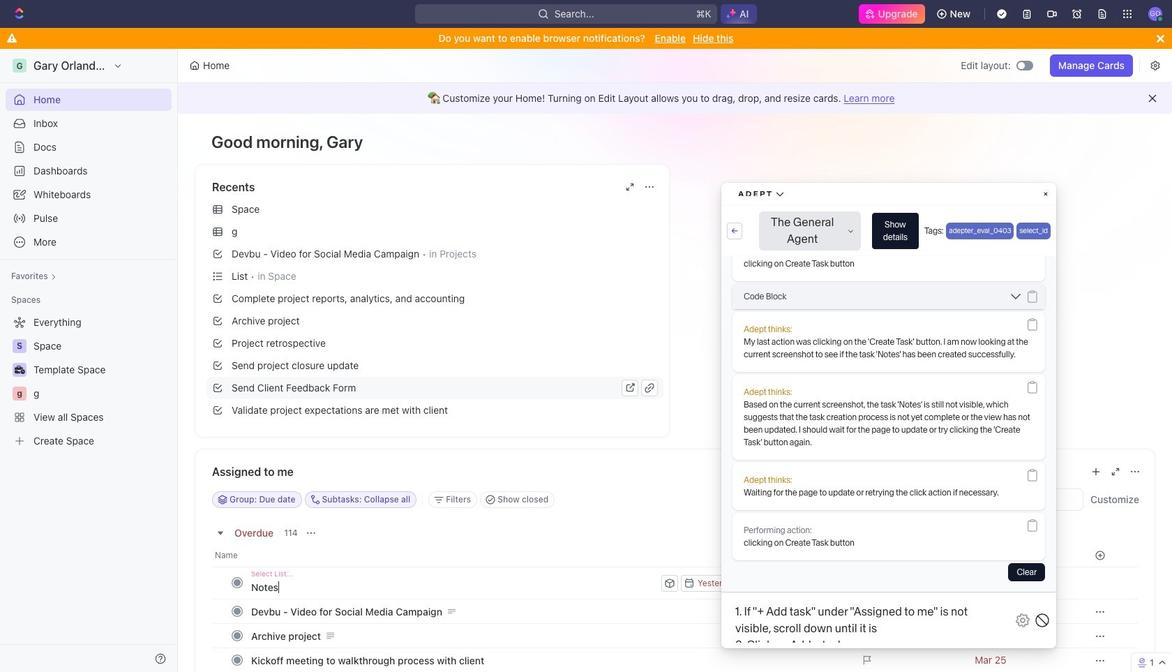 Task type: vqa. For each thing, say whether or not it's contained in the screenshot.
'business time' icon
yes



Task type: locate. For each thing, give the bounding box(es) containing it.
tree
[[6, 311, 172, 452]]

alert
[[178, 83, 1173, 114]]

Task name or type '/' for commands text field
[[251, 576, 659, 598]]

tree inside sidebar navigation
[[6, 311, 172, 452]]

g, , element
[[13, 387, 27, 401]]



Task type: describe. For each thing, give the bounding box(es) containing it.
space, , element
[[13, 339, 27, 353]]

business time image
[[14, 366, 25, 374]]

sidebar navigation
[[0, 49, 181, 672]]

gary orlando's workspace, , element
[[13, 59, 27, 73]]

Search tasks... text field
[[944, 489, 1083, 510]]



